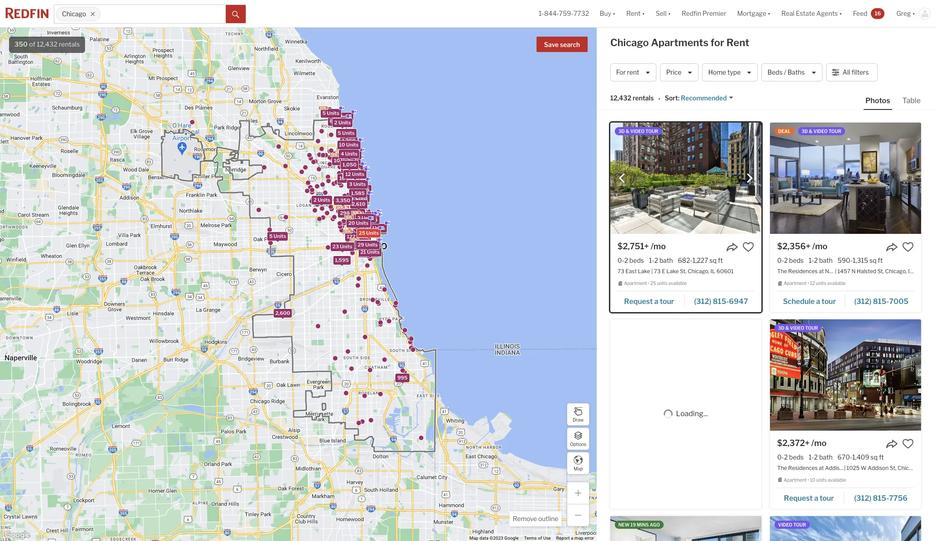 Task type: describe. For each thing, give the bounding box(es) containing it.
2 vertical spatial 4 units
[[360, 213, 377, 219]]

(312) 815-7756
[[855, 494, 908, 503]]

1- for $2,372+
[[809, 454, 815, 461]]

2,610
[[352, 201, 365, 207]]

21
[[360, 249, 366, 255]]

at for $2,372+ /mo
[[820, 465, 825, 472]]

apartment • 12 units available
[[784, 281, 846, 286]]

10 left 15
[[339, 175, 345, 182]]

home type
[[709, 69, 741, 76]]

previous button image
[[618, 174, 627, 183]]

2 lake from the left
[[667, 268, 679, 275]]

3
[[349, 181, 352, 187]]

• for $2,751+
[[648, 281, 650, 286]]

request a tour button for $2,751+
[[618, 294, 685, 308]]

3 units
[[349, 181, 366, 187]]

8 units
[[345, 170, 362, 176]]

clark
[[858, 465, 872, 472]]

residences for $2,356+
[[789, 268, 818, 275]]

ago
[[650, 522, 660, 528]]

7732
[[574, 10, 589, 17]]

terms of use link
[[525, 536, 551, 541]]

| 1457 n halsted st, chicago, il 60642
[[836, 268, 932, 275]]

15
[[345, 170, 351, 176]]

• for $2,356+
[[808, 281, 810, 286]]

outline
[[539, 515, 559, 523]]

deal
[[779, 129, 791, 134]]

(312) 815-7005
[[855, 297, 909, 306]]

| for $2,372+ /mo
[[845, 465, 846, 472]]

save search
[[544, 41, 580, 48]]

of for 350
[[29, 40, 35, 48]]

real estate agents ▾
[[782, 10, 843, 17]]

google image
[[2, 530, 32, 542]]

1,227
[[693, 257, 709, 264]]

photos button
[[864, 96, 901, 110]]

tour for $2,751+ /mo
[[660, 297, 675, 306]]

/mo for $2,372+ /mo
[[812, 439, 827, 448]]

/mo for $2,356+ /mo
[[813, 242, 828, 251]]

next button image
[[746, 174, 755, 183]]

122 units
[[347, 234, 369, 240]]

of for terms
[[538, 536, 543, 541]]

▾ for mortgage ▾
[[768, 10, 771, 17]]

apartment for $2,356+
[[784, 281, 807, 286]]

schedule a tour button
[[778, 294, 846, 308]]

0 vertical spatial 4
[[341, 151, 344, 157]]

all filters
[[843, 69, 869, 76]]

590-
[[838, 257, 853, 264]]

options button
[[567, 428, 590, 451]]

mortgage ▾
[[738, 10, 771, 17]]

2,081
[[356, 241, 370, 248]]

/
[[785, 69, 787, 76]]

23 units
[[332, 243, 352, 250]]

a for $2,372+
[[815, 494, 819, 503]]

1-844-759-7732
[[539, 10, 589, 17]]

table button
[[901, 96, 923, 109]]

new
[[619, 522, 630, 528]]

chicago for chicago apartments for rent
[[611, 37, 649, 48]]

1- left 759-
[[539, 10, 545, 17]]

12,432 rentals •
[[611, 94, 661, 103]]

the for $2,356+
[[778, 268, 788, 275]]

favorite button image for $2,751+ /mo
[[743, 241, 755, 253]]

31
[[360, 246, 366, 252]]

recommended button
[[680, 94, 735, 103]]

15 units
[[345, 170, 365, 176]]

1 horizontal spatial 3d
[[779, 325, 785, 331]]

n
[[852, 268, 856, 275]]

▾ for buy ▾
[[613, 10, 616, 17]]

the for $2,372+
[[778, 465, 788, 472]]

350 of 12,432 rentals
[[14, 40, 80, 48]]

map button
[[567, 452, 590, 475]]

a for $2,356+
[[817, 297, 821, 306]]

units for $2,751+ /mo
[[658, 281, 668, 286]]

beds for $2,356+
[[790, 257, 804, 264]]

0 horizontal spatial rentals
[[59, 40, 80, 48]]

1- for $2,356+
[[809, 257, 815, 264]]

122
[[347, 234, 356, 240]]

units for $2,372+ /mo
[[817, 478, 827, 483]]

bath for $2,356+ /mo
[[820, 257, 833, 264]]

0 vertical spatial 7 units
[[335, 113, 351, 120]]

1 vertical spatial 12 units
[[345, 210, 364, 216]]

1- for $2,751+
[[649, 257, 655, 264]]

0- for $2,372+
[[778, 454, 785, 461]]

new 19 mins ago
[[619, 522, 660, 528]]

60601
[[717, 268, 734, 275]]

1,200
[[340, 150, 354, 157]]

for
[[711, 37, 725, 48]]

all
[[843, 69, 851, 76]]

halsted
[[857, 268, 877, 275]]

▾ for rent ▾
[[642, 10, 645, 17]]

10 down 122 units
[[354, 242, 360, 249]]

report a map error link
[[557, 536, 594, 541]]

data
[[480, 536, 489, 541]]

3,350
[[336, 197, 350, 204]]

chicago, down 682-1,227 sq ft
[[688, 268, 710, 275]]

report a map error
[[557, 536, 594, 541]]

2 vertical spatial 5 units
[[269, 233, 286, 239]]

photo of 1025 w addison st, chicago, il 60613 image
[[771, 320, 922, 431]]

1 73 from the left
[[618, 268, 625, 275]]

the residences at addison and clark
[[778, 465, 872, 472]]

favorite button image
[[903, 438, 915, 450]]

chicago apartments for rent
[[611, 37, 750, 48]]

1-2 bath for $2,372+ /mo
[[809, 454, 833, 461]]

il for $2,372+ /mo
[[921, 465, 926, 472]]

chicago, for $2,356+ /mo
[[886, 268, 908, 275]]

greg
[[897, 10, 912, 17]]

0 vertical spatial 4 units
[[341, 151, 358, 157]]

save search button
[[537, 37, 588, 52]]

6947
[[730, 297, 749, 306]]

(312) for $2,356+ /mo
[[855, 297, 872, 306]]

request a tour button for $2,372+
[[778, 491, 845, 505]]

available for $2,356+ /mo
[[828, 281, 846, 286]]

tour for $2,372+ /mo
[[820, 494, 835, 503]]

feed
[[854, 10, 868, 17]]

0 horizontal spatial &
[[626, 129, 630, 134]]

draw button
[[567, 403, 590, 426]]

1 vertical spatial 7 units
[[351, 195, 368, 201]]

beds for $2,372+
[[790, 454, 804, 461]]

apartment for $2,751+
[[624, 281, 648, 286]]

1-2 bath for $2,751+ /mo
[[649, 257, 673, 264]]

favorite button checkbox for $2,751+ /mo
[[743, 241, 755, 253]]

682-
[[678, 257, 693, 264]]

st, for $2,372+ /mo
[[891, 465, 897, 472]]

beds for $2,751+
[[630, 257, 644, 264]]

greg ▾
[[897, 10, 916, 17]]

recommended
[[681, 94, 727, 102]]

$2,372+ /mo
[[778, 439, 827, 448]]

mortgage ▾ button
[[738, 0, 771, 27]]

schedule a tour
[[784, 297, 837, 306]]

map for map data ©2023 google
[[470, 536, 479, 541]]

buy ▾ button
[[595, 0, 621, 27]]

• inside 12,432 rentals •
[[659, 95, 661, 103]]

$2,372+
[[778, 439, 810, 448]]

remove
[[513, 515, 537, 523]]

request for $2,751+
[[625, 297, 653, 306]]

premier
[[703, 10, 727, 17]]

addison for st,
[[868, 465, 889, 472]]

3d & video tour down schedule
[[779, 325, 819, 331]]

1 vertical spatial 25
[[651, 281, 657, 286]]

17 units
[[350, 186, 369, 192]]

0 vertical spatial 12,432
[[37, 40, 57, 48]]

1 vertical spatial 5 units
[[338, 130, 355, 136]]

available for $2,372+ /mo
[[828, 478, 847, 483]]

buy ▾
[[600, 10, 616, 17]]

7756
[[890, 494, 908, 503]]

baths
[[788, 69, 805, 76]]

(312) for $2,751+ /mo
[[695, 297, 712, 306]]

rent inside dropdown button
[[627, 10, 641, 17]]

favorite button image for $2,356+ /mo
[[903, 241, 915, 253]]

10 left 1,050
[[334, 157, 340, 164]]

home type button
[[703, 63, 759, 81]]

11
[[343, 165, 348, 172]]

sort
[[665, 94, 679, 102]]

▾ for sell ▾
[[668, 10, 671, 17]]

table
[[903, 96, 921, 105]]

/mo for $2,751+ /mo
[[651, 242, 666, 251]]

| for $2,356+ /mo
[[836, 268, 837, 275]]

beds
[[768, 69, 783, 76]]

759-
[[559, 10, 574, 17]]

rent ▾ button
[[627, 0, 645, 27]]

the residences at newcity
[[778, 268, 847, 275]]

loading...
[[677, 410, 708, 418]]



Task type: vqa. For each thing, say whether or not it's contained in the screenshot.
Apartments
yes



Task type: locate. For each thing, give the bounding box(es) containing it.
map for map
[[574, 466, 583, 472]]

1 horizontal spatial lake
[[667, 268, 679, 275]]

0-2 beds for $2,372+ /mo
[[778, 454, 804, 461]]

815- for $2,356+ /mo
[[874, 297, 890, 306]]

0 vertical spatial request
[[625, 297, 653, 306]]

25
[[359, 230, 365, 236], [651, 281, 657, 286]]

1 horizontal spatial |
[[836, 268, 837, 275]]

1 ▾ from the left
[[613, 10, 616, 17]]

1-2 bath for $2,356+ /mo
[[809, 257, 833, 264]]

sq right 1,409
[[871, 454, 878, 461]]

il left 606
[[921, 465, 926, 472]]

1 horizontal spatial request a tour button
[[778, 491, 845, 505]]

9 units
[[357, 213, 374, 220]]

a down the apartment • 25 units available
[[655, 297, 659, 306]]

1 vertical spatial 4
[[341, 159, 345, 165]]

st, right clark
[[891, 465, 897, 472]]

0- down $2,751+
[[618, 257, 625, 264]]

12,432 right 350
[[37, 40, 57, 48]]

25 inside 'map' region
[[359, 230, 365, 236]]

10 down 1,150
[[340, 151, 346, 158]]

at for $2,356+ /mo
[[820, 268, 825, 275]]

request a tour down the apartment • 25 units available
[[625, 297, 675, 306]]

0-2 beds down the $2,372+
[[778, 454, 804, 461]]

real
[[782, 10, 795, 17]]

map down options on the right of page
[[574, 466, 583, 472]]

il left 60642
[[909, 268, 914, 275]]

▾ right greg
[[913, 10, 916, 17]]

request a tour for $2,751+
[[625, 297, 675, 306]]

map data ©2023 google
[[470, 536, 519, 541]]

addison
[[826, 465, 847, 472], [868, 465, 889, 472]]

0 horizontal spatial 3d
[[619, 129, 625, 134]]

sell ▾ button
[[656, 0, 671, 27]]

request a tour button down apartment • 10 units available
[[778, 491, 845, 505]]

0 horizontal spatial of
[[29, 40, 35, 48]]

0 horizontal spatial il
[[711, 268, 716, 275]]

1 vertical spatial rent
[[727, 37, 750, 48]]

23
[[332, 243, 339, 250]]

1 horizontal spatial 5
[[322, 110, 326, 116]]

2 horizontal spatial &
[[809, 129, 813, 134]]

0 vertical spatial chicago
[[62, 10, 86, 18]]

beds down $2,356+
[[790, 257, 804, 264]]

▾ right agents
[[840, 10, 843, 17]]

1 horizontal spatial favorite button checkbox
[[903, 438, 915, 450]]

0- for $2,356+
[[778, 257, 785, 264]]

1 addison from the left
[[826, 465, 847, 472]]

682-1,227 sq ft
[[678, 257, 723, 264]]

73 left the e
[[654, 268, 661, 275]]

a down apartment • 12 units available
[[817, 297, 821, 306]]

apartment • 25 units available
[[624, 281, 687, 286]]

ft for $2,751+ /mo
[[718, 257, 723, 264]]

2 ▾ from the left
[[642, 10, 645, 17]]

buy ▾ button
[[600, 0, 616, 27]]

1 vertical spatial request a tour button
[[778, 491, 845, 505]]

agents
[[817, 10, 839, 17]]

7 units
[[335, 113, 351, 120], [351, 195, 368, 201]]

tour for $2,356+ /mo
[[822, 297, 837, 306]]

31 units
[[360, 246, 379, 252]]

beds up east
[[630, 257, 644, 264]]

residences for $2,372+
[[789, 465, 818, 472]]

available down "newcity"
[[828, 281, 846, 286]]

| 1025 w addison st, chicago, il 606
[[845, 465, 937, 472]]

2 addison from the left
[[868, 465, 889, 472]]

a
[[655, 297, 659, 306], [817, 297, 821, 306], [815, 494, 819, 503], [571, 536, 574, 541]]

10 units
[[339, 141, 359, 148], [340, 151, 360, 158], [334, 157, 353, 164], [339, 175, 359, 182], [354, 242, 373, 249]]

ft up | 1025 w addison st, chicago, il 606
[[880, 454, 885, 461]]

1 horizontal spatial map
[[574, 466, 583, 472]]

▾ for greg ▾
[[913, 10, 916, 17]]

at up apartment • 10 units available
[[820, 465, 825, 472]]

0 horizontal spatial favorite button checkbox
[[743, 241, 755, 253]]

st, right halsted
[[878, 268, 885, 275]]

3d & video tour right deal
[[802, 129, 842, 134]]

0 vertical spatial map
[[574, 466, 583, 472]]

0-2 beds for $2,356+ /mo
[[778, 257, 804, 264]]

1 vertical spatial 5
[[338, 130, 341, 136]]

1 horizontal spatial chicago
[[611, 37, 649, 48]]

a left map
[[571, 536, 574, 541]]

1 vertical spatial of
[[538, 536, 543, 541]]

25 units
[[359, 230, 379, 236]]

2 vertical spatial 12
[[811, 281, 816, 286]]

filters
[[852, 69, 869, 76]]

2 at from the top
[[820, 465, 825, 472]]

0 horizontal spatial chicago
[[62, 10, 86, 18]]

apartment for $2,372+
[[784, 478, 807, 483]]

favorite button image
[[743, 241, 755, 253], [903, 241, 915, 253]]

7 units up 1,359
[[335, 113, 351, 120]]

redfin
[[682, 10, 702, 17]]

(312) for $2,372+ /mo
[[855, 494, 872, 503]]

0 vertical spatial rentals
[[59, 40, 80, 48]]

a for $2,751+
[[655, 297, 659, 306]]

0 horizontal spatial |
[[652, 268, 653, 275]]

beds down the $2,372+
[[790, 454, 804, 461]]

the down $2,356+
[[778, 268, 788, 275]]

0 horizontal spatial request
[[625, 297, 653, 306]]

3d & video tour down 12,432 rentals •
[[619, 129, 659, 134]]

terms of use
[[525, 536, 551, 541]]

5 ▾ from the left
[[840, 10, 843, 17]]

1 horizontal spatial 12,432
[[611, 94, 632, 102]]

2 horizontal spatial 5
[[338, 130, 341, 136]]

0 horizontal spatial favorite button image
[[743, 241, 755, 253]]

apartment down the residences at addison and clark
[[784, 478, 807, 483]]

1 horizontal spatial 73
[[654, 268, 661, 275]]

(312) left 6947 at the right bottom of the page
[[695, 297, 712, 306]]

19
[[631, 522, 636, 528]]

1-2 bath
[[649, 257, 673, 264], [809, 257, 833, 264], [809, 454, 833, 461]]

20
[[348, 220, 355, 226]]

1 horizontal spatial rentals
[[633, 94, 654, 102]]

| left and
[[845, 465, 846, 472]]

12
[[345, 171, 351, 177], [345, 210, 350, 216], [811, 281, 816, 286]]

il for $2,356+ /mo
[[909, 268, 914, 275]]

1 vertical spatial request a tour
[[785, 494, 835, 503]]

st, down 682-
[[680, 268, 687, 275]]

2 horizontal spatial il
[[921, 465, 926, 472]]

1 lake from the left
[[638, 268, 651, 275]]

rentals inside 12,432 rentals •
[[633, 94, 654, 102]]

residences up apartment • 10 units available
[[789, 465, 818, 472]]

ft for $2,372+ /mo
[[880, 454, 885, 461]]

• down the residences at newcity
[[808, 281, 810, 286]]

rent right buy ▾
[[627, 10, 641, 17]]

addison for and
[[826, 465, 847, 472]]

a inside button
[[817, 297, 821, 306]]

request down the apartment • 25 units available
[[625, 297, 653, 306]]

10 down the residences at addison and clark
[[811, 478, 816, 483]]

1-2 bath up the residences at addison and clark
[[809, 454, 833, 461]]

&
[[626, 129, 630, 134], [809, 129, 813, 134], [786, 325, 790, 331]]

st, for $2,356+ /mo
[[878, 268, 885, 275]]

1-2 bath up the e
[[649, 257, 673, 264]]

chicago, left 606
[[898, 465, 920, 472]]

ft for $2,356+ /mo
[[879, 257, 883, 264]]

1 horizontal spatial of
[[538, 536, 543, 541]]

1 vertical spatial 4 units
[[341, 159, 358, 165]]

video
[[631, 129, 645, 134], [814, 129, 828, 134], [791, 325, 805, 331], [779, 522, 793, 528]]

21 units
[[360, 249, 380, 255]]

9
[[357, 213, 360, 220]]

chicago, for $2,372+ /mo
[[898, 465, 920, 472]]

1 horizontal spatial 7
[[351, 195, 354, 201]]

7005
[[890, 297, 909, 306]]

lake right east
[[638, 268, 651, 275]]

• down the residences at addison and clark
[[808, 478, 810, 483]]

bath
[[660, 257, 673, 264], [820, 257, 833, 264], [820, 454, 833, 461]]

29
[[358, 242, 364, 248]]

0 vertical spatial residences
[[789, 268, 818, 275]]

residences
[[789, 268, 818, 275], [789, 465, 818, 472]]

1 the from the top
[[778, 268, 788, 275]]

• left sort
[[659, 95, 661, 103]]

map region
[[0, 0, 658, 542]]

1 vertical spatial 12,432
[[611, 94, 632, 102]]

0 vertical spatial 25
[[359, 230, 365, 236]]

7
[[335, 113, 338, 120], [351, 195, 354, 201]]

bath for $2,372+ /mo
[[820, 454, 833, 461]]

& right deal
[[809, 129, 813, 134]]

:
[[679, 94, 680, 102]]

sort :
[[665, 94, 680, 102]]

apartment
[[624, 281, 648, 286], [784, 281, 807, 286], [784, 478, 807, 483]]

chicago,
[[688, 268, 710, 275], [886, 268, 908, 275], [898, 465, 920, 472]]

& down 12,432 rentals •
[[626, 129, 630, 134]]

2 horizontal spatial 3d
[[802, 129, 808, 134]]

1,491
[[346, 159, 359, 165]]

request
[[625, 297, 653, 306], [785, 494, 813, 503]]

2 residences from the top
[[789, 465, 818, 472]]

chicago
[[62, 10, 86, 18], [611, 37, 649, 48]]

2 73 from the left
[[654, 268, 661, 275]]

12,432 inside 12,432 rentals •
[[611, 94, 632, 102]]

favorite button checkbox
[[743, 241, 755, 253], [903, 438, 915, 450]]

0 vertical spatial of
[[29, 40, 35, 48]]

chicago for chicago
[[62, 10, 86, 18]]

2 vertical spatial 5
[[269, 233, 273, 239]]

2 favorite button image from the left
[[903, 241, 915, 253]]

1 vertical spatial 12
[[345, 210, 350, 216]]

(312)
[[695, 297, 712, 306], [855, 297, 872, 306], [855, 494, 872, 503]]

(312) 815-7756 link
[[845, 490, 915, 506]]

1 horizontal spatial favorite button image
[[903, 241, 915, 253]]

error
[[585, 536, 594, 541]]

request down apartment • 10 units available
[[785, 494, 813, 503]]

and
[[848, 465, 857, 472]]

1 residences from the top
[[789, 268, 818, 275]]

photo of 1212 s michigan ave, chicago, il 60605 image
[[611, 516, 762, 542]]

sq
[[710, 257, 717, 264], [870, 257, 877, 264], [871, 454, 878, 461]]

0 vertical spatial 5 units
[[322, 110, 339, 116]]

0 horizontal spatial 73
[[618, 268, 625, 275]]

2
[[334, 119, 337, 126], [314, 197, 317, 203], [357, 215, 361, 221], [360, 250, 363, 256], [625, 257, 629, 264], [655, 257, 659, 264], [785, 257, 788, 264], [815, 257, 818, 264], [785, 454, 788, 461], [815, 454, 818, 461]]

0 horizontal spatial st,
[[680, 268, 687, 275]]

sq for $2,356+ /mo
[[870, 257, 877, 264]]

7 units down 17 units
[[351, 195, 368, 201]]

0 vertical spatial rent
[[627, 10, 641, 17]]

(312) down halsted
[[855, 297, 872, 306]]

1 vertical spatial residences
[[789, 465, 818, 472]]

0 vertical spatial request a tour
[[625, 297, 675, 306]]

14
[[358, 216, 364, 222]]

0 horizontal spatial map
[[470, 536, 479, 541]]

73
[[618, 268, 625, 275], [654, 268, 661, 275]]

sq for $2,751+ /mo
[[710, 257, 717, 264]]

0 horizontal spatial rent
[[627, 10, 641, 17]]

73 left east
[[618, 268, 625, 275]]

units for $2,356+ /mo
[[817, 281, 827, 286]]

favorite button checkbox
[[903, 241, 915, 253]]

of left use
[[538, 536, 543, 541]]

1 vertical spatial the
[[778, 465, 788, 472]]

available down "73 east lake | 73 e lake st, chicago, il 60601"
[[669, 281, 687, 286]]

1,409
[[853, 454, 870, 461]]

815- down | 1457 n halsted st, chicago, il 60642
[[874, 297, 890, 306]]

0-2 beds up east
[[618, 257, 644, 264]]

4 up '20 units'
[[360, 213, 363, 219]]

1- up the residences at addison and clark
[[809, 454, 815, 461]]

1-844-759-7732 link
[[539, 10, 589, 17]]

1 favorite button image from the left
[[743, 241, 755, 253]]

photo of 734 w sheridan rd, chicago, il 60613 image
[[771, 516, 922, 542]]

remove outline button
[[510, 512, 562, 527]]

844-
[[545, 10, 559, 17]]

units down the residences at addison and clark
[[817, 478, 827, 483]]

0- for $2,751+
[[618, 257, 625, 264]]

▾ left sell on the right of the page
[[642, 10, 645, 17]]

tour
[[660, 297, 675, 306], [822, 297, 837, 306], [820, 494, 835, 503]]

/mo right the $2,372+
[[812, 439, 827, 448]]

2 vertical spatial 4
[[360, 213, 363, 219]]

1,359
[[342, 138, 356, 144]]

0 vertical spatial at
[[820, 268, 825, 275]]

815- for $2,751+ /mo
[[713, 297, 730, 306]]

1025
[[847, 465, 860, 472]]

request a tour down apartment • 10 units available
[[785, 494, 835, 503]]

bath for $2,751+ /mo
[[660, 257, 673, 264]]

units down the residences at newcity
[[817, 281, 827, 286]]

1 horizontal spatial &
[[786, 325, 790, 331]]

©2023
[[490, 536, 504, 541]]

addison right w
[[868, 465, 889, 472]]

residences up apartment • 12 units available
[[789, 268, 818, 275]]

& down schedule
[[786, 325, 790, 331]]

bath up "newcity"
[[820, 257, 833, 264]]

1 vertical spatial favorite button checkbox
[[903, 438, 915, 450]]

chicago, left 60642
[[886, 268, 908, 275]]

4 units
[[341, 151, 358, 157], [341, 159, 358, 165], [360, 213, 377, 219]]

apartment down east
[[624, 281, 648, 286]]

815- down "60601"
[[713, 297, 730, 306]]

1 at from the top
[[820, 268, 825, 275]]

request for $2,372+
[[785, 494, 813, 503]]

1 vertical spatial rentals
[[633, 94, 654, 102]]

tour
[[646, 129, 659, 134], [829, 129, 842, 134], [806, 325, 819, 331], [794, 522, 807, 528]]

0 horizontal spatial addison
[[826, 465, 847, 472]]

1 horizontal spatial il
[[909, 268, 914, 275]]

0 horizontal spatial request a tour
[[625, 297, 675, 306]]

2 horizontal spatial st,
[[891, 465, 897, 472]]

None search field
[[101, 5, 226, 23]]

0-2 beds down $2,356+
[[778, 257, 804, 264]]

0 vertical spatial the
[[778, 268, 788, 275]]

670-1,409 sq ft
[[838, 454, 885, 461]]

0 vertical spatial 7
[[335, 113, 338, 120]]

map inside button
[[574, 466, 583, 472]]

3 ▾ from the left
[[668, 10, 671, 17]]

0 horizontal spatial lake
[[638, 268, 651, 275]]

available down the residences at addison and clark
[[828, 478, 847, 483]]

1 horizontal spatial request a tour
[[785, 494, 835, 503]]

6 ▾ from the left
[[913, 10, 916, 17]]

4 ▾ from the left
[[768, 10, 771, 17]]

16
[[875, 10, 882, 17]]

4 units up 11 units
[[341, 159, 358, 165]]

apartment up schedule
[[784, 281, 807, 286]]

0 horizontal spatial 12,432
[[37, 40, 57, 48]]

0 vertical spatial 12
[[345, 171, 351, 177]]

8
[[345, 170, 348, 176]]

1 horizontal spatial 25
[[651, 281, 657, 286]]

1- up the residences at newcity
[[809, 257, 815, 264]]

590-1,315 sq ft
[[838, 257, 883, 264]]

2 horizontal spatial |
[[845, 465, 846, 472]]

(312) down w
[[855, 494, 872, 503]]

4 units up '20 units'
[[360, 213, 377, 219]]

photo of 73 e lake st, chicago, il 60601 image
[[611, 123, 762, 234]]

addison down 670- at the bottom of page
[[826, 465, 847, 472]]

tour down apartment • 10 units available
[[820, 494, 835, 503]]

(312) 815-6947 link
[[685, 293, 755, 309]]

0 horizontal spatial 7
[[335, 113, 338, 120]]

0 vertical spatial 5
[[322, 110, 326, 116]]

• for $2,372+
[[808, 478, 810, 483]]

1 vertical spatial request
[[785, 494, 813, 503]]

(312) 815-6947
[[695, 297, 749, 306]]

1 vertical spatial map
[[470, 536, 479, 541]]

available for $2,751+ /mo
[[669, 281, 687, 286]]

buy
[[600, 10, 612, 17]]

video tour
[[779, 522, 807, 528]]

favorite button checkbox for $2,372+ /mo
[[903, 438, 915, 450]]

of right 350
[[29, 40, 35, 48]]

rent right for
[[727, 37, 750, 48]]

815- for $2,372+ /mo
[[874, 494, 890, 503]]

lake right the e
[[667, 268, 679, 275]]

sq for $2,372+ /mo
[[871, 454, 878, 461]]

redfin premier
[[682, 10, 727, 17]]

10 up 1,200
[[339, 141, 345, 148]]

11 units
[[343, 165, 361, 172]]

a down apartment • 10 units available
[[815, 494, 819, 503]]

3d down 12,432 rentals •
[[619, 129, 625, 134]]

12,432 down for
[[611, 94, 632, 102]]

| left the '1457'
[[836, 268, 837, 275]]

units down the e
[[658, 281, 668, 286]]

bath up the residences at addison and clark
[[820, 454, 833, 461]]

il left "60601"
[[711, 268, 716, 275]]

1 horizontal spatial addison
[[868, 465, 889, 472]]

| left the e
[[652, 268, 653, 275]]

chicago down rent ▾ dropdown button
[[611, 37, 649, 48]]

0 vertical spatial 12 units
[[345, 171, 365, 177]]

photos
[[866, 96, 891, 105]]

0 horizontal spatial request a tour button
[[618, 294, 685, 308]]

sell
[[656, 10, 667, 17]]

606
[[927, 465, 937, 472]]

request a tour for $2,372+
[[785, 494, 835, 503]]

1 horizontal spatial rent
[[727, 37, 750, 48]]

at up apartment • 12 units available
[[820, 268, 825, 275]]

0 vertical spatial favorite button checkbox
[[743, 241, 755, 253]]

10
[[339, 141, 345, 148], [340, 151, 346, 158], [334, 157, 340, 164], [339, 175, 345, 182], [354, 242, 360, 249], [811, 478, 816, 483]]

0 horizontal spatial 5
[[269, 233, 273, 239]]

0-2 beds for $2,751+ /mo
[[618, 257, 644, 264]]

remove chicago image
[[90, 11, 96, 17]]

tour down the apartment • 25 units available
[[660, 297, 675, 306]]

1 horizontal spatial st,
[[878, 268, 885, 275]]

1 vertical spatial at
[[820, 465, 825, 472]]

1-2 bath up the residences at newcity
[[809, 257, 833, 264]]

0 horizontal spatial 25
[[359, 230, 365, 236]]

tour inside button
[[822, 297, 837, 306]]

search
[[560, 41, 580, 48]]

photo of 1457 n halsted st, chicago, il 60642 image
[[771, 123, 922, 234]]

rent
[[628, 69, 640, 76]]

1 vertical spatial chicago
[[611, 37, 649, 48]]

2 the from the top
[[778, 465, 788, 472]]

loading... status
[[677, 409, 708, 419]]

/mo right $2,356+
[[813, 242, 828, 251]]

1 horizontal spatial request
[[785, 494, 813, 503]]

298 units
[[340, 210, 363, 216]]

newcity
[[826, 268, 847, 275]]

for rent
[[617, 69, 640, 76]]

sq right 1,227
[[710, 257, 717, 264]]

mortgage
[[738, 10, 767, 17]]

submit search image
[[232, 11, 240, 18]]

rentals
[[59, 40, 80, 48], [633, 94, 654, 102]]

1 vertical spatial 7
[[351, 195, 354, 201]]

price
[[667, 69, 682, 76]]

bath up the e
[[660, 257, 673, 264]]

0 vertical spatial request a tour button
[[618, 294, 685, 308]]



